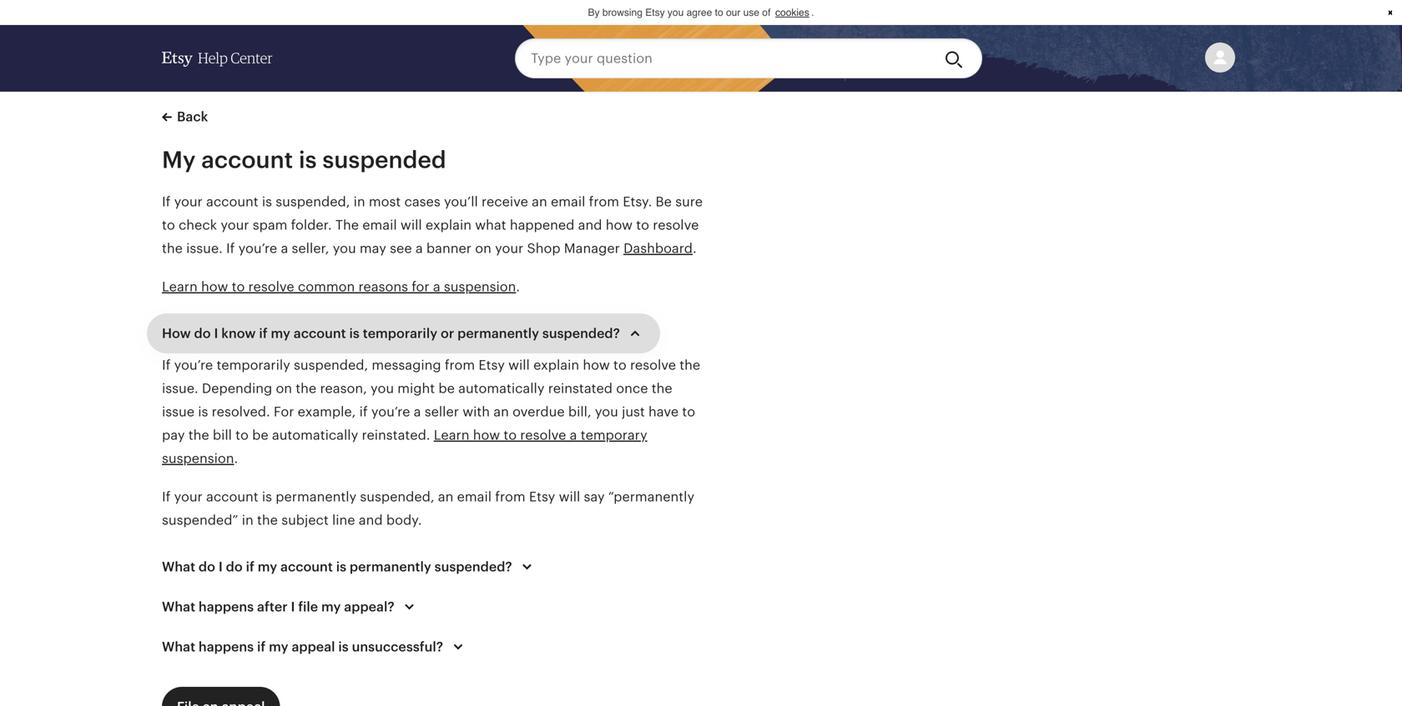 Task type: describe. For each thing, give the bounding box(es) containing it.
from inside if your account is suspended, in most cases you'll receive an email from etsy. be sure to check your spam folder. the email will explain what happened and how to resolve the issue. if you're a seller, you may see a banner on your shop manager
[[589, 194, 619, 209]]

seller,
[[292, 241, 329, 256]]

if left 'seller,'
[[226, 241, 235, 256]]

you'll
[[444, 194, 478, 209]]

messaging
[[372, 358, 441, 373]]

how inside if your account is suspended, in most cases you'll receive an email from etsy. be sure to check your spam folder. the email will explain what happened and how to resolve the issue. if you're a seller, you may see a banner on your shop manager
[[606, 218, 633, 233]]

email inside if your account is permanently suspended, an email from etsy will say "permanently suspended" in the subject line and body.
[[457, 490, 492, 505]]

suspended"
[[162, 513, 238, 528]]

pay
[[162, 428, 185, 443]]

a left 'seller,'
[[281, 241, 288, 256]]

by browsing etsy you agree to our use of cookies .
[[588, 7, 814, 18]]

reason,
[[320, 381, 367, 396]]

1 vertical spatial suspended?
[[435, 560, 512, 575]]

back
[[177, 109, 208, 124]]

permanently inside if your account is permanently suspended, an email from etsy will say "permanently suspended" in the subject line and body.
[[276, 490, 357, 505]]

reasons
[[358, 280, 408, 295]]

you're inside if your account is suspended, in most cases you'll receive an email from etsy. be sure to check your spam folder. the email will explain what happened and how to resolve the issue. if you're a seller, you may see a banner on your shop manager
[[238, 241, 277, 256]]

spam
[[253, 218, 287, 233]]

the inside if your account is suspended, in most cases you'll receive an email from etsy. be sure to check your spam folder. the email will explain what happened and how to resolve the issue. if you're a seller, you may see a banner on your shop manager
[[162, 241, 183, 256]]

most
[[369, 194, 401, 209]]

explain inside if your account is suspended, in most cases you'll receive an email from etsy. be sure to check your spam folder. the email will explain what happened and how to resolve the issue. if you're a seller, you may see a banner on your shop manager
[[426, 218, 472, 233]]

dashboard link
[[624, 241, 693, 256]]

help
[[198, 50, 228, 66]]

2 horizontal spatial email
[[551, 194, 585, 209]]

browsing
[[603, 7, 643, 18]]

help center link
[[162, 35, 273, 82]]

. down "resolved."
[[234, 452, 238, 467]]

what for what happens after i file my appeal?
[[162, 600, 195, 615]]

will inside if you're temporarily suspended, messaging from etsy will explain how to resolve the issue. depending on the reason, you might be automatically reinstated once the issue is resolved. for example, if you're a seller with an overdue bill, you just have to pay the bill to be automatically reinstated.
[[508, 358, 530, 373]]

resolved.
[[212, 405, 270, 420]]

what for what happens if my appeal is unsuccessful?
[[162, 640, 195, 655]]

learn for a
[[434, 428, 469, 443]]

happens for if
[[199, 640, 254, 655]]

on inside if you're temporarily suspended, messaging from etsy will explain how to resolve the issue. depending on the reason, you might be automatically reinstated once the issue is resolved. for example, if you're a seller with an overdue bill, you just have to pay the bill to be automatically reinstated.
[[276, 381, 292, 396]]

shop
[[527, 241, 561, 256]]

resolve inside the 'learn how to resolve a temporary suspension'
[[520, 428, 566, 443]]

0 horizontal spatial automatically
[[272, 428, 358, 443]]

to right have
[[682, 405, 695, 420]]

line
[[332, 513, 355, 528]]

receive
[[482, 194, 528, 209]]

what happens if my appeal is unsuccessful? button
[[147, 628, 483, 668]]

once
[[616, 381, 648, 396]]

you up the temporary
[[595, 405, 618, 420]]

your up check
[[174, 194, 203, 209]]

manager
[[564, 241, 620, 256]]

for
[[412, 280, 430, 295]]

and inside if your account is suspended, in most cases you'll receive an email from etsy. be sure to check your spam folder. the email will explain what happened and how to resolve the issue. if you're a seller, you may see a banner on your shop manager
[[578, 218, 602, 233]]

if down after at the bottom of the page
[[257, 640, 266, 655]]

just
[[622, 405, 645, 420]]

dashboard
[[624, 241, 693, 256]]

a right "see"
[[416, 241, 423, 256]]

. right cookies
[[811, 7, 814, 18]]

resolve inside if you're temporarily suspended, messaging from etsy will explain how to resolve the issue. depending on the reason, you might be automatically reinstated once the issue is resolved. for example, if you're a seller with an overdue bill, you just have to pay the bill to be automatically reinstated.
[[630, 358, 676, 373]]

be
[[656, 194, 672, 209]]

cookies link
[[773, 5, 811, 20]]

or
[[441, 326, 454, 341]]

from inside if your account is permanently suspended, an email from etsy will say "permanently suspended" in the subject line and body.
[[495, 490, 526, 505]]

2 vertical spatial i
[[291, 600, 295, 615]]

explain inside if you're temporarily suspended, messaging from etsy will explain how to resolve the issue. depending on the reason, you might be automatically reinstated once the issue is resolved. for example, if you're a seller with an overdue bill, you just have to pay the bill to be automatically reinstated.
[[533, 358, 579, 373]]

happened
[[510, 218, 575, 233]]

what do i do if my account is permanently suspended?
[[162, 560, 512, 575]]

by
[[588, 7, 600, 18]]

my for know
[[271, 326, 290, 341]]

help center
[[198, 50, 273, 66]]

happens for after
[[199, 600, 254, 615]]

of
[[762, 7, 771, 18]]

etsy.
[[623, 194, 652, 209]]

file
[[298, 600, 318, 615]]

example,
[[298, 405, 356, 420]]

if for if you're temporarily suspended, messaging from etsy will explain how to resolve the issue. depending on the reason, you might be automatically reinstated once the issue is resolved. for example, if you're a seller with an overdue bill, you just have to pay the bill to be automatically reinstated.
[[162, 358, 171, 373]]

suspended, inside if your account is permanently suspended, an email from etsy will say "permanently suspended" in the subject line and body.
[[360, 490, 434, 505]]

a inside if you're temporarily suspended, messaging from etsy will explain how to resolve the issue. depending on the reason, you might be automatically reinstated once the issue is resolved. for example, if you're a seller with an overdue bill, you just have to pay the bill to be automatically reinstated.
[[414, 405, 421, 420]]

learn how to resolve a temporary suspension link
[[162, 428, 647, 467]]

etsy inside if your account is permanently suspended, an email from etsy will say "permanently suspended" in the subject line and body.
[[529, 490, 555, 505]]

what happens after i file my appeal?
[[162, 600, 395, 615]]

learn how to resolve a temporary suspension
[[162, 428, 647, 467]]

account down common
[[294, 326, 346, 341]]

a right for
[[433, 280, 440, 295]]

how do i know if my account is temporarily or permanently suspended?
[[162, 326, 620, 341]]

bill
[[213, 428, 232, 443]]

if right know
[[259, 326, 268, 341]]

is inside if your account is permanently suspended, an email from etsy will say "permanently suspended" in the subject line and body.
[[262, 490, 272, 505]]

you down "messaging"
[[371, 381, 394, 396]]

on inside if your account is suspended, in most cases you'll receive an email from etsy. be sure to check your spam folder. the email will explain what happened and how to resolve the issue. if you're a seller, you may see a banner on your shop manager
[[475, 241, 491, 256]]

is inside if your account is suspended, in most cases you'll receive an email from etsy. be sure to check your spam folder. the email will explain what happened and how to resolve the issue. if you're a seller, you may see a banner on your shop manager
[[262, 194, 272, 209]]

an inside if you're temporarily suspended, messaging from etsy will explain how to resolve the issue. depending on the reason, you might be automatically reinstated once the issue is resolved. for example, if you're a seller with an overdue bill, you just have to pay the bill to be automatically reinstated.
[[493, 405, 509, 420]]

to up know
[[232, 280, 245, 295]]

appeal?
[[344, 600, 395, 615]]

etsy image
[[162, 52, 193, 67]]

etsy inside if you're temporarily suspended, messaging from etsy will explain how to resolve the issue. depending on the reason, you might be automatically reinstated once the issue is resolved. for example, if you're a seller with an overdue bill, you just have to pay the bill to be automatically reinstated.
[[479, 358, 505, 373]]

in inside if your account is suspended, in most cases you'll receive an email from etsy. be sure to check your spam folder. the email will explain what happened and how to resolve the issue. if you're a seller, you may see a banner on your shop manager
[[354, 194, 365, 209]]

temporarily inside if you're temporarily suspended, messaging from etsy will explain how to resolve the issue. depending on the reason, you might be automatically reinstated once the issue is resolved. for example, if you're a seller with an overdue bill, you just have to pay the bill to be automatically reinstated.
[[217, 358, 290, 373]]

have
[[649, 405, 679, 420]]

issue
[[162, 405, 194, 420]]

my left appeal on the left of the page
[[269, 640, 288, 655]]

if inside if you're temporarily suspended, messaging from etsy will explain how to resolve the issue. depending on the reason, you might be automatically reinstated once the issue is resolved. for example, if you're a seller with an overdue bill, you just have to pay the bill to be automatically reinstated.
[[359, 405, 368, 420]]

learn how to resolve common reasons for a suspension .
[[162, 280, 520, 295]]

0 vertical spatial be
[[439, 381, 455, 396]]

do for how
[[194, 326, 211, 341]]

suspended, inside if your account is suspended, in most cases you'll receive an email from etsy. be sure to check your spam folder. the email will explain what happened and how to resolve the issue. if you're a seller, you may see a banner on your shop manager
[[276, 194, 350, 209]]

if your account is suspended, in most cases you'll receive an email from etsy. be sure to check your spam folder. the email will explain what happened and how to resolve the issue. if you're a seller, you may see a banner on your shop manager
[[162, 194, 703, 256]]

2 horizontal spatial you're
[[371, 405, 410, 420]]

agree
[[687, 7, 712, 18]]

what happens if my appeal is unsuccessful?
[[162, 640, 443, 655]]

learn how to resolve common reasons for a suspension link
[[162, 280, 516, 295]]

how up know
[[201, 280, 228, 295]]

for
[[274, 405, 294, 420]]

to left check
[[162, 218, 175, 233]]



Task type: vqa. For each thing, say whether or not it's contained in the screenshot.
TEMPORARILY to the left
yes



Task type: locate. For each thing, give the bounding box(es) containing it.
0 horizontal spatial temporarily
[[217, 358, 290, 373]]

from inside if you're temporarily suspended, messaging from etsy will explain how to resolve the issue. depending on the reason, you might be automatically reinstated once the issue is resolved. for example, if you're a seller with an overdue bill, you just have to pay the bill to be automatically reinstated.
[[445, 358, 475, 373]]

0 vertical spatial explain
[[426, 218, 472, 233]]

1 vertical spatial what
[[162, 600, 195, 615]]

in left most at top
[[354, 194, 365, 209]]

use
[[743, 7, 760, 18]]

2 vertical spatial will
[[559, 490, 580, 505]]

overdue
[[513, 405, 565, 420]]

a down "might"
[[414, 405, 421, 420]]

an down the 'learn how to resolve a temporary suspension'
[[438, 490, 454, 505]]

issue. up the issue at the left bottom of the page
[[162, 381, 198, 396]]

if for if your account is permanently suspended, an email from etsy will say "permanently suspended" in the subject line and body.
[[162, 490, 171, 505]]

1 vertical spatial in
[[242, 513, 254, 528]]

1 vertical spatial etsy
[[479, 358, 505, 373]]

account
[[201, 147, 293, 173], [206, 194, 258, 209], [294, 326, 346, 341], [206, 490, 258, 505], [280, 560, 333, 575]]

2 vertical spatial email
[[457, 490, 492, 505]]

account inside if your account is suspended, in most cases you'll receive an email from etsy. be sure to check your spam folder. the email will explain what happened and how to resolve the issue. if you're a seller, you may see a banner on your shop manager
[[206, 194, 258, 209]]

explain up reinstated
[[533, 358, 579, 373]]

i for know
[[214, 326, 218, 341]]

how down with
[[473, 428, 500, 443]]

see
[[390, 241, 412, 256]]

0 vertical spatial you're
[[238, 241, 277, 256]]

suspended? down if your account is permanently suspended, an email from etsy will say "permanently suspended" in the subject line and body.
[[435, 560, 512, 575]]

to
[[715, 7, 723, 18], [162, 218, 175, 233], [636, 218, 649, 233], [232, 280, 245, 295], [613, 358, 627, 373], [682, 405, 695, 420], [236, 428, 249, 443], [504, 428, 517, 443]]

resolve
[[653, 218, 699, 233], [248, 280, 294, 295], [630, 358, 676, 373], [520, 428, 566, 443]]

0 vertical spatial what
[[162, 560, 195, 575]]

2 horizontal spatial from
[[589, 194, 619, 209]]

. down happened
[[516, 280, 520, 295]]

issue. down check
[[186, 241, 223, 256]]

1 horizontal spatial will
[[508, 358, 530, 373]]

2 horizontal spatial etsy
[[645, 7, 665, 18]]

1 vertical spatial you're
[[174, 358, 213, 373]]

if down how
[[162, 358, 171, 373]]

1 horizontal spatial suspension
[[444, 280, 516, 295]]

temporarily inside dropdown button
[[363, 326, 437, 341]]

resolve down overdue
[[520, 428, 566, 443]]

1 horizontal spatial and
[[578, 218, 602, 233]]

permanently inside how do i know if my account is temporarily or permanently suspended? dropdown button
[[458, 326, 539, 341]]

0 vertical spatial email
[[551, 194, 585, 209]]

know
[[221, 326, 256, 341]]

1 vertical spatial temporarily
[[217, 358, 290, 373]]

be down "resolved."
[[252, 428, 268, 443]]

happens
[[199, 600, 254, 615], [199, 640, 254, 655]]

suspended
[[322, 147, 446, 173]]

your up suspended"
[[174, 490, 203, 505]]

Type your question search field
[[515, 38, 932, 78]]

suspended, up folder.
[[276, 194, 350, 209]]

1 horizontal spatial temporarily
[[363, 326, 437, 341]]

0 horizontal spatial etsy
[[479, 358, 505, 373]]

etsy left say
[[529, 490, 555, 505]]

resolve inside if your account is suspended, in most cases you'll receive an email from etsy. be sure to check your spam folder. the email will explain what happened and how to resolve the issue. if you're a seller, you may see a banner on your shop manager
[[653, 218, 699, 233]]

automatically up with
[[458, 381, 545, 396]]

dashboard .
[[624, 241, 697, 256]]

2 vertical spatial an
[[438, 490, 454, 505]]

2 horizontal spatial will
[[559, 490, 580, 505]]

1 vertical spatial automatically
[[272, 428, 358, 443]]

suspension
[[444, 280, 516, 295], [162, 452, 234, 467]]

learn for common
[[162, 280, 198, 295]]

say
[[584, 490, 605, 505]]

0 vertical spatial automatically
[[458, 381, 545, 396]]

my account is suspended
[[162, 147, 446, 173]]

0 horizontal spatial on
[[276, 381, 292, 396]]

1 horizontal spatial on
[[475, 241, 491, 256]]

if down the reason,
[[359, 405, 368, 420]]

you
[[668, 7, 684, 18], [333, 241, 356, 256], [371, 381, 394, 396], [595, 405, 618, 420]]

1 vertical spatial be
[[252, 428, 268, 443]]

i for do
[[219, 560, 223, 575]]

resolve up once
[[630, 358, 676, 373]]

will left say
[[559, 490, 580, 505]]

you're up reinstated.
[[371, 405, 410, 420]]

"permanently
[[608, 490, 695, 505]]

banner
[[426, 241, 472, 256]]

0 vertical spatial issue.
[[186, 241, 223, 256]]

0 vertical spatial temporarily
[[363, 326, 437, 341]]

what for what do i do if my account is permanently suspended?
[[162, 560, 195, 575]]

to inside the 'learn how to resolve a temporary suspension'
[[504, 428, 517, 443]]

seller
[[425, 405, 459, 420]]

1 vertical spatial permanently
[[276, 490, 357, 505]]

account up file
[[280, 560, 333, 575]]

with
[[463, 405, 490, 420]]

0 vertical spatial happens
[[199, 600, 254, 615]]

an up happened
[[532, 194, 547, 209]]

our
[[726, 7, 741, 18]]

0 horizontal spatial from
[[445, 358, 475, 373]]

if up what happens after i file my appeal?
[[246, 560, 254, 575]]

1 horizontal spatial an
[[493, 405, 509, 420]]

0 horizontal spatial you're
[[174, 358, 213, 373]]

1 vertical spatial email
[[362, 218, 397, 233]]

suspended?
[[542, 326, 620, 341], [435, 560, 512, 575]]

and
[[578, 218, 602, 233], [359, 513, 383, 528]]

how
[[162, 326, 191, 341]]

what
[[475, 218, 506, 233]]

my for do
[[258, 560, 277, 575]]

you left agree
[[668, 7, 684, 18]]

0 horizontal spatial in
[[242, 513, 254, 528]]

2 vertical spatial permanently
[[350, 560, 431, 575]]

2 vertical spatial from
[[495, 490, 526, 505]]

how down etsy.
[[606, 218, 633, 233]]

suspension inside the 'learn how to resolve a temporary suspension'
[[162, 452, 234, 467]]

how do i know if my account is temporarily or permanently suspended? button
[[147, 314, 660, 354]]

2 vertical spatial what
[[162, 640, 195, 655]]

if down my
[[162, 194, 171, 209]]

after
[[257, 600, 288, 615]]

how inside the 'learn how to resolve a temporary suspension'
[[473, 428, 500, 443]]

how
[[606, 218, 633, 233], [201, 280, 228, 295], [583, 358, 610, 373], [473, 428, 500, 443]]

you down the at left top
[[333, 241, 356, 256]]

i left file
[[291, 600, 295, 615]]

to left our
[[715, 7, 723, 18]]

an
[[532, 194, 547, 209], [493, 405, 509, 420], [438, 490, 454, 505]]

reinstated.
[[362, 428, 430, 443]]

if your account is permanently suspended, an email from etsy will say "permanently suspended" in the subject line and body.
[[162, 490, 695, 528]]

what happens after i file my appeal? button
[[147, 588, 435, 628]]

happens left after at the bottom of the page
[[199, 600, 254, 615]]

check
[[179, 218, 217, 233]]

1 vertical spatial from
[[445, 358, 475, 373]]

1 vertical spatial suspended,
[[294, 358, 368, 373]]

0 vertical spatial and
[[578, 218, 602, 233]]

suspension down banner
[[444, 280, 516, 295]]

1 vertical spatial happens
[[199, 640, 254, 655]]

do for what
[[199, 560, 215, 575]]

0 vertical spatial suspension
[[444, 280, 516, 295]]

if for if your account is suspended, in most cases you'll receive an email from etsy. be sure to check your spam folder. the email will explain what happened and how to resolve the issue. if you're a seller, you may see a banner on your shop manager
[[162, 194, 171, 209]]

1 vertical spatial issue.
[[162, 381, 198, 396]]

2 vertical spatial you're
[[371, 405, 410, 420]]

if
[[259, 326, 268, 341], [359, 405, 368, 420], [246, 560, 254, 575], [257, 640, 266, 655]]

sure
[[675, 194, 703, 209]]

may
[[360, 241, 386, 256]]

1 horizontal spatial from
[[495, 490, 526, 505]]

0 vertical spatial on
[[475, 241, 491, 256]]

how inside if you're temporarily suspended, messaging from etsy will explain how to resolve the issue. depending on the reason, you might be automatically reinstated once the issue is resolved. for example, if you're a seller with an overdue bill, you just have to pay the bill to be automatically reinstated.
[[583, 358, 610, 373]]

to right bill
[[236, 428, 249, 443]]

my up after at the bottom of the page
[[258, 560, 277, 575]]

account inside if your account is permanently suspended, an email from etsy will say "permanently suspended" in the subject line and body.
[[206, 490, 258, 505]]

from
[[589, 194, 619, 209], [445, 358, 475, 373], [495, 490, 526, 505]]

explain up banner
[[426, 218, 472, 233]]

etsy up with
[[479, 358, 505, 373]]

back link
[[162, 107, 208, 127]]

0 horizontal spatial learn
[[162, 280, 198, 295]]

1 horizontal spatial in
[[354, 194, 365, 209]]

happens down what happens after i file my appeal?
[[199, 640, 254, 655]]

if inside if you're temporarily suspended, messaging from etsy will explain how to resolve the issue. depending on the reason, you might be automatically reinstated once the issue is resolved. for example, if you're a seller with an overdue bill, you just have to pay the bill to be automatically reinstated.
[[162, 358, 171, 373]]

will up "see"
[[401, 218, 422, 233]]

1 happens from the top
[[199, 600, 254, 615]]

a inside the 'learn how to resolve a temporary suspension'
[[570, 428, 577, 443]]

0 vertical spatial an
[[532, 194, 547, 209]]

1 vertical spatial i
[[219, 560, 223, 575]]

permanently up subject
[[276, 490, 357, 505]]

2 horizontal spatial an
[[532, 194, 547, 209]]

resolve down be
[[653, 218, 699, 233]]

to down overdue
[[504, 428, 517, 443]]

how up reinstated
[[583, 358, 610, 373]]

folder.
[[291, 218, 332, 233]]

if up suspended"
[[162, 490, 171, 505]]

my right file
[[321, 600, 341, 615]]

do
[[194, 326, 211, 341], [199, 560, 215, 575], [226, 560, 243, 575]]

to up once
[[613, 358, 627, 373]]

learn inside the 'learn how to resolve a temporary suspension'
[[434, 428, 469, 443]]

will up overdue
[[508, 358, 530, 373]]

bill,
[[568, 405, 591, 420]]

1 vertical spatial explain
[[533, 358, 579, 373]]

temporary
[[581, 428, 647, 443]]

and right line
[[359, 513, 383, 528]]

automatically
[[458, 381, 545, 396], [272, 428, 358, 443]]

unsuccessful?
[[352, 640, 443, 655]]

what do i do if my account is permanently suspended? button
[[147, 548, 552, 588]]

if you're temporarily suspended, messaging from etsy will explain how to resolve the issue. depending on the reason, you might be automatically reinstated once the issue is resolved. for example, if you're a seller with an overdue bill, you just have to pay the bill to be automatically reinstated.
[[162, 358, 700, 443]]

1 vertical spatial on
[[276, 381, 292, 396]]

will inside if your account is permanently suspended, an email from etsy will say "permanently suspended" in the subject line and body.
[[559, 490, 580, 505]]

depending
[[202, 381, 272, 396]]

subject
[[281, 513, 329, 528]]

0 horizontal spatial explain
[[426, 218, 472, 233]]

on
[[475, 241, 491, 256], [276, 381, 292, 396]]

my
[[271, 326, 290, 341], [258, 560, 277, 575], [321, 600, 341, 615], [269, 640, 288, 655]]

what
[[162, 560, 195, 575], [162, 600, 195, 615], [162, 640, 195, 655]]

issue. inside if your account is suspended, in most cases you'll receive an email from etsy. be sure to check your spam folder. the email will explain what happened and how to resolve the issue. if you're a seller, you may see a banner on your shop manager
[[186, 241, 223, 256]]

0 vertical spatial suspended?
[[542, 326, 620, 341]]

0 vertical spatial i
[[214, 326, 218, 341]]

a down bill,
[[570, 428, 577, 443]]

1 what from the top
[[162, 560, 195, 575]]

.
[[811, 7, 814, 18], [693, 241, 697, 256], [516, 280, 520, 295], [234, 452, 238, 467]]

1 horizontal spatial etsy
[[529, 490, 555, 505]]

0 vertical spatial permanently
[[458, 326, 539, 341]]

1 horizontal spatial suspended?
[[542, 326, 620, 341]]

temporarily
[[363, 326, 437, 341], [217, 358, 290, 373]]

0 horizontal spatial email
[[362, 218, 397, 233]]

0 vertical spatial will
[[401, 218, 422, 233]]

to down etsy.
[[636, 218, 649, 233]]

and inside if your account is permanently suspended, an email from etsy will say "permanently suspended" in the subject line and body.
[[359, 513, 383, 528]]

0 horizontal spatial and
[[359, 513, 383, 528]]

learn
[[162, 280, 198, 295], [434, 428, 469, 443]]

issue. inside if you're temporarily suspended, messaging from etsy will explain how to resolve the issue. depending on the reason, you might be automatically reinstated once the issue is resolved. for example, if you're a seller with an overdue bill, you just have to pay the bill to be automatically reinstated.
[[162, 381, 198, 396]]

suspension down bill
[[162, 452, 234, 467]]

1 horizontal spatial email
[[457, 490, 492, 505]]

2 what from the top
[[162, 600, 195, 615]]

on down "what"
[[475, 241, 491, 256]]

you're
[[238, 241, 277, 256], [174, 358, 213, 373], [371, 405, 410, 420]]

learn up how
[[162, 280, 198, 295]]

cases
[[404, 194, 441, 209]]

temporarily up "messaging"
[[363, 326, 437, 341]]

you inside if your account is suspended, in most cases you'll receive an email from etsy. be sure to check your spam folder. the email will explain what happened and how to resolve the issue. if you're a seller, you may see a banner on your shop manager
[[333, 241, 356, 256]]

suspended, up body.
[[360, 490, 434, 505]]

the
[[335, 218, 359, 233]]

your left spam
[[221, 218, 249, 233]]

0 horizontal spatial suspension
[[162, 452, 234, 467]]

common
[[298, 280, 355, 295]]

0 horizontal spatial suspended?
[[435, 560, 512, 575]]

my right know
[[271, 326, 290, 341]]

1 vertical spatial learn
[[434, 428, 469, 443]]

1 vertical spatial will
[[508, 358, 530, 373]]

permanently inside what do i do if my account is permanently suspended? dropdown button
[[350, 560, 431, 575]]

1 vertical spatial an
[[493, 405, 509, 420]]

will inside if your account is suspended, in most cases you'll receive an email from etsy. be sure to check your spam folder. the email will explain what happened and how to resolve the issue. if you're a seller, you may see a banner on your shop manager
[[401, 218, 422, 233]]

0 horizontal spatial an
[[438, 490, 454, 505]]

permanently right or
[[458, 326, 539, 341]]

on up for
[[276, 381, 292, 396]]

my for i
[[321, 600, 341, 615]]

3 what from the top
[[162, 640, 195, 655]]

None search field
[[515, 38, 982, 78]]

automatically down example,
[[272, 428, 358, 443]]

0 vertical spatial in
[[354, 194, 365, 209]]

suspended, up the reason,
[[294, 358, 368, 373]]

is inside if you're temporarily suspended, messaging from etsy will explain how to resolve the issue. depending on the reason, you might be automatically reinstated once the issue is resolved. for example, if you're a seller with an overdue bill, you just have to pay the bill to be automatically reinstated.
[[198, 405, 208, 420]]

suspended? up reinstated
[[542, 326, 620, 341]]

your inside if your account is permanently suspended, an email from etsy will say "permanently suspended" in the subject line and body.
[[174, 490, 203, 505]]

0 vertical spatial suspended,
[[276, 194, 350, 209]]

reinstated
[[548, 381, 613, 396]]

2 vertical spatial suspended,
[[360, 490, 434, 505]]

2 vertical spatial etsy
[[529, 490, 555, 505]]

0 vertical spatial from
[[589, 194, 619, 209]]

i left know
[[214, 326, 218, 341]]

and up manager
[[578, 218, 602, 233]]

my
[[162, 147, 196, 173]]

1 horizontal spatial automatically
[[458, 381, 545, 396]]

if inside if your account is permanently suspended, an email from etsy will say "permanently suspended" in the subject line and body.
[[162, 490, 171, 505]]

your down "what"
[[495, 241, 524, 256]]

1 horizontal spatial be
[[439, 381, 455, 396]]

etsy right browsing
[[645, 7, 665, 18]]

0 vertical spatial etsy
[[645, 7, 665, 18]]

1 horizontal spatial explain
[[533, 358, 579, 373]]

permanently up appeal?
[[350, 560, 431, 575]]

2 happens from the top
[[199, 640, 254, 655]]

you're down spam
[[238, 241, 277, 256]]

1 vertical spatial suspension
[[162, 452, 234, 467]]

might
[[398, 381, 435, 396]]

email
[[551, 194, 585, 209], [362, 218, 397, 233], [457, 490, 492, 505]]

temporarily up the depending
[[217, 358, 290, 373]]

0 vertical spatial learn
[[162, 280, 198, 295]]

in right suspended"
[[242, 513, 254, 528]]

account right my
[[201, 147, 293, 173]]

account up check
[[206, 194, 258, 209]]

body.
[[386, 513, 422, 528]]

in inside if your account is permanently suspended, an email from etsy will say "permanently suspended" in the subject line and body.
[[242, 513, 254, 528]]

the inside if your account is permanently suspended, an email from etsy will say "permanently suspended" in the subject line and body.
[[257, 513, 278, 528]]

explain
[[426, 218, 472, 233], [533, 358, 579, 373]]

an inside if your account is suspended, in most cases you'll receive an email from etsy. be sure to check your spam folder. the email will explain what happened and how to resolve the issue. if you're a seller, you may see a banner on your shop manager
[[532, 194, 547, 209]]

0 horizontal spatial be
[[252, 428, 268, 443]]

1 horizontal spatial you're
[[238, 241, 277, 256]]

0 horizontal spatial will
[[401, 218, 422, 233]]

you're down how
[[174, 358, 213, 373]]

cookies
[[775, 7, 809, 18]]

resolve down 'seller,'
[[248, 280, 294, 295]]

an right with
[[493, 405, 509, 420]]

an inside if your account is permanently suspended, an email from etsy will say "permanently suspended" in the subject line and body.
[[438, 490, 454, 505]]

learn down seller
[[434, 428, 469, 443]]

i down suspended"
[[219, 560, 223, 575]]

. down sure
[[693, 241, 697, 256]]

1 horizontal spatial learn
[[434, 428, 469, 443]]

account up suspended"
[[206, 490, 258, 505]]

center
[[231, 50, 273, 66]]

be up seller
[[439, 381, 455, 396]]

suspended, inside if you're temporarily suspended, messaging from etsy will explain how to resolve the issue. depending on the reason, you might be automatically reinstated once the issue is resolved. for example, if you're a seller with an overdue bill, you just have to pay the bill to be automatically reinstated.
[[294, 358, 368, 373]]

appeal
[[292, 640, 335, 655]]

1 vertical spatial and
[[359, 513, 383, 528]]



